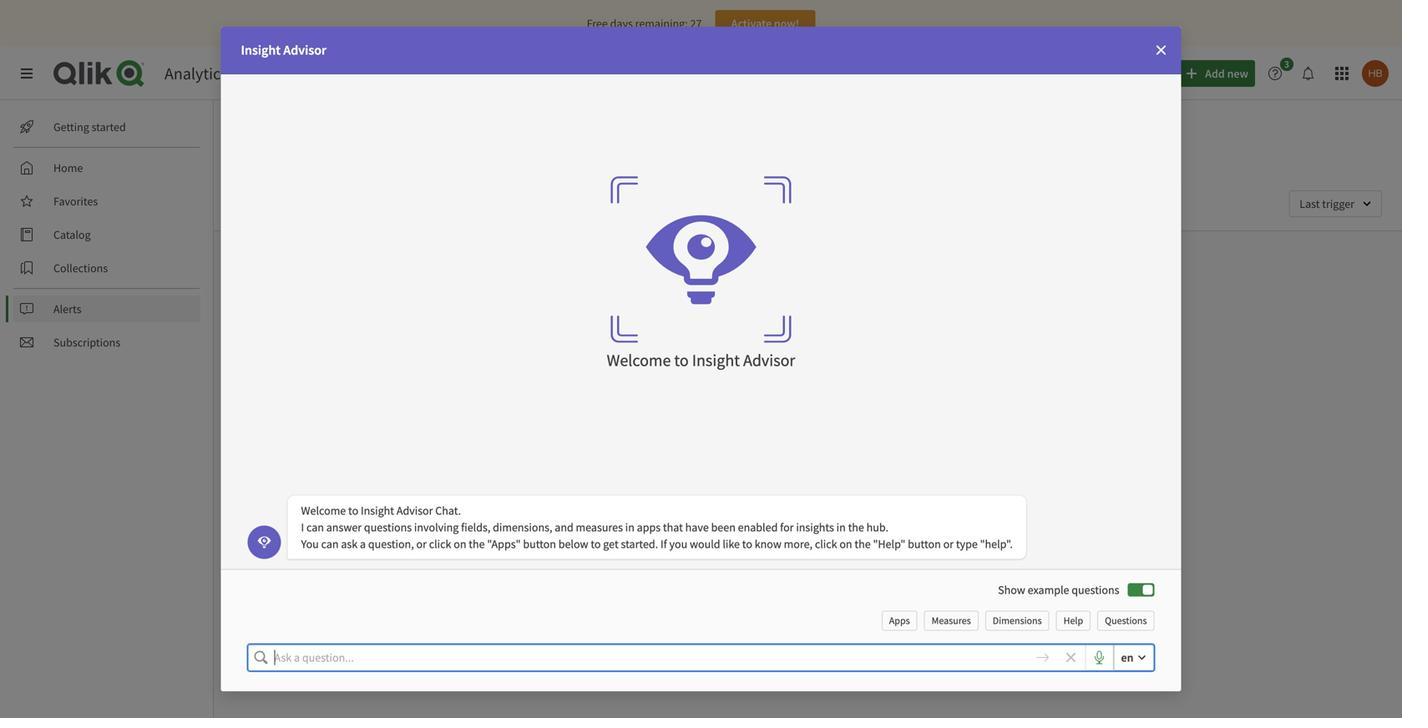 Task type: vqa. For each thing, say whether or not it's contained in the screenshot.
first Button from left
yes



Task type: locate. For each thing, give the bounding box(es) containing it.
catalog link
[[13, 221, 201, 248]]

0 horizontal spatial questions
[[364, 520, 412, 535]]

measures
[[576, 520, 623, 535]]

filters region
[[214, 177, 1403, 231]]

measures
[[932, 614, 971, 627]]

0 horizontal spatial or
[[416, 537, 427, 552]]

2 on from the left
[[840, 537, 853, 552]]

0 horizontal spatial welcome
[[301, 503, 346, 518]]

or
[[416, 537, 427, 552], [944, 537, 954, 552]]

the down fields,
[[469, 537, 485, 552]]

27
[[691, 16, 702, 31]]

1 horizontal spatial in
[[837, 520, 846, 535]]

free days remaining: 27
[[587, 16, 702, 31]]

the
[[848, 520, 865, 535], [469, 537, 485, 552], [855, 537, 871, 552]]

activate
[[732, 16, 772, 31]]

free
[[587, 16, 608, 31]]

button right "help"
[[908, 537, 941, 552]]

subscriptions link
[[13, 329, 201, 356]]

and
[[555, 520, 574, 535]]

days
[[610, 16, 633, 31]]

navigation pane element
[[0, 107, 213, 363]]

chat.
[[436, 503, 461, 518]]

that
[[663, 520, 683, 535]]

2 click from the left
[[815, 537, 838, 552]]

activate now! link
[[716, 10, 816, 37]]

0 horizontal spatial in
[[626, 520, 635, 535]]

1 horizontal spatial questions
[[1072, 583, 1120, 598]]

get
[[603, 537, 619, 552]]

welcome inside welcome to insight advisor chat. i can answer questions involving fields, dimensions, and measures in apps that have been enabled for insights in the hub. you can ask a question, or click on the "apps" button below to get started. if you would like to know more, click on the "help" button or type "help".
[[301, 503, 346, 518]]

insight inside button
[[1090, 66, 1125, 81]]

apps
[[890, 614, 910, 627]]

0 vertical spatial questions
[[364, 520, 412, 535]]

"apps"
[[487, 537, 521, 552]]

chat shortcuts list
[[875, 611, 1155, 631]]

more,
[[784, 537, 813, 552]]

to
[[675, 350, 689, 371], [348, 503, 359, 518], [591, 537, 601, 552], [743, 537, 753, 552]]

can left ask
[[321, 537, 339, 552]]

1 horizontal spatial on
[[840, 537, 853, 552]]

0 horizontal spatial on
[[454, 537, 467, 552]]

the left hub.
[[848, 520, 865, 535]]

have
[[686, 520, 709, 535]]

insight
[[241, 42, 281, 58], [1090, 66, 1125, 81], [692, 350, 740, 371], [361, 503, 394, 518]]

measures link
[[925, 611, 979, 631]]

0 vertical spatial can
[[307, 520, 324, 535]]

"help"
[[873, 537, 906, 552]]

collections link
[[13, 255, 201, 282]]

questions up question,
[[364, 520, 412, 535]]

or left type
[[944, 537, 954, 552]]

favorites
[[53, 194, 98, 209]]

1 vertical spatial welcome
[[301, 503, 346, 518]]

click down insights
[[815, 537, 838, 552]]

1 horizontal spatial or
[[944, 537, 954, 552]]

last trigger image
[[1289, 190, 1383, 217]]

advisor
[[283, 42, 327, 58], [1127, 66, 1165, 81], [744, 350, 796, 371], [397, 503, 433, 518]]

questions link
[[1098, 611, 1155, 631]]

show
[[999, 583, 1026, 598]]

question,
[[368, 537, 414, 552]]

on
[[454, 537, 467, 552], [840, 537, 853, 552]]

insight inside welcome to insight advisor chat. i can answer questions involving fields, dimensions, and measures in apps that have been enabled for insights in the hub. you can ask a question, or click on the "apps" button below to get started. if you would like to know more, click on the "help" button or type "help".
[[361, 503, 394, 518]]

started.
[[621, 537, 658, 552]]

insight advisor
[[241, 42, 327, 58]]

button
[[523, 537, 556, 552], [908, 537, 941, 552]]

welcome for welcome to insight advisor
[[607, 350, 671, 371]]

click down involving on the bottom of page
[[429, 537, 452, 552]]

close sidebar menu image
[[20, 67, 33, 80]]

analytics services element
[[165, 63, 289, 84]]

favorites link
[[13, 188, 201, 215]]

catalog
[[53, 227, 91, 242]]

insights
[[796, 520, 835, 535]]

0 horizontal spatial button
[[523, 537, 556, 552]]

0 horizontal spatial click
[[429, 537, 452, 552]]

questions up help
[[1072, 583, 1120, 598]]

the down hub.
[[855, 537, 871, 552]]

would
[[690, 537, 721, 552]]

can
[[307, 520, 324, 535], [321, 537, 339, 552]]

getting started link
[[13, 114, 201, 140]]

or down involving on the bottom of page
[[416, 537, 427, 552]]

1 horizontal spatial button
[[908, 537, 941, 552]]

ask
[[341, 537, 358, 552]]

welcome to insight advisor
[[607, 350, 796, 371]]

Ask a question... text field
[[274, 644, 1022, 672]]

in right insights
[[837, 520, 846, 535]]

involving
[[414, 520, 459, 535]]

welcome to insight advisor chat. i can answer questions involving fields, dimensions, and measures in apps that have been enabled for insights in the hub. you can ask a question, or click on the "apps" button below to get started. if you would like to know more, click on the "help" button or type "help".
[[301, 503, 1013, 552]]

answer
[[326, 520, 362, 535]]

fields,
[[461, 520, 491, 535]]

show example questions
[[999, 583, 1120, 598]]

a
[[360, 537, 366, 552]]

in left apps
[[626, 520, 635, 535]]

analytics
[[165, 63, 228, 84]]

welcome
[[607, 350, 671, 371], [301, 503, 346, 518]]

click
[[429, 537, 452, 552], [815, 537, 838, 552]]

questions
[[364, 520, 412, 535], [1072, 583, 1120, 598]]

in
[[626, 520, 635, 535], [837, 520, 846, 535]]

1 vertical spatial questions
[[1072, 583, 1120, 598]]

hub.
[[867, 520, 889, 535]]

on left "help"
[[840, 537, 853, 552]]

can right i
[[307, 520, 324, 535]]

0 vertical spatial welcome
[[607, 350, 671, 371]]

home
[[53, 160, 83, 175]]

1 horizontal spatial welcome
[[607, 350, 671, 371]]

on down fields,
[[454, 537, 467, 552]]

button down dimensions,
[[523, 537, 556, 552]]

1 horizontal spatial click
[[815, 537, 838, 552]]

like
[[723, 537, 740, 552]]



Task type: describe. For each thing, give the bounding box(es) containing it.
know
[[755, 537, 782, 552]]

home link
[[13, 155, 201, 181]]

searchbar element
[[740, 60, 1032, 87]]

"help".
[[981, 537, 1013, 552]]

now!
[[774, 16, 800, 31]]

services
[[231, 63, 289, 84]]

dimensions link
[[986, 611, 1050, 631]]

remaining:
[[636, 16, 688, 31]]

analytics services
[[165, 63, 289, 84]]

1 or from the left
[[416, 537, 427, 552]]

1 button from the left
[[523, 537, 556, 552]]

type
[[956, 537, 978, 552]]

activate now!
[[732, 16, 800, 31]]

1 click from the left
[[429, 537, 452, 552]]

you
[[670, 537, 688, 552]]

getting started
[[53, 119, 126, 135]]

apps
[[637, 520, 661, 535]]

i
[[301, 520, 304, 535]]

dimensions
[[993, 614, 1042, 627]]

ask insight advisor button
[[1042, 60, 1172, 87]]

Search text field
[[766, 60, 1032, 87]]

below
[[559, 537, 589, 552]]

2 in from the left
[[837, 520, 846, 535]]

1 in from the left
[[626, 520, 635, 535]]

advisor inside welcome to insight advisor chat. i can answer questions involving fields, dimensions, and measures in apps that have been enabled for insights in the hub. you can ask a question, or click on the "apps" button below to get started. if you would like to know more, click on the "help" button or type "help".
[[397, 503, 433, 518]]

1 vertical spatial can
[[321, 537, 339, 552]]

insight advisor dialog
[[221, 27, 1182, 692]]

you
[[301, 537, 319, 552]]

2 or from the left
[[944, 537, 954, 552]]

enabled
[[738, 520, 778, 535]]

en
[[1122, 651, 1134, 666]]

en button
[[1114, 645, 1155, 671]]

welcome for welcome to insight advisor chat. i can answer questions involving fields, dimensions, and measures in apps that have been enabled for insights in the hub. you can ask a question, or click on the "apps" button below to get started. if you would like to know more, click on the "help" button or type "help".
[[301, 503, 346, 518]]

for
[[780, 520, 794, 535]]

dimensions,
[[493, 520, 553, 535]]

started
[[92, 119, 126, 135]]

getting
[[53, 119, 89, 135]]

alerts
[[53, 302, 81, 317]]

ask insight advisor
[[1070, 66, 1165, 81]]

alerts link
[[13, 296, 201, 322]]

subscriptions
[[53, 335, 120, 350]]

questions inside welcome to insight advisor chat. i can answer questions involving fields, dimensions, and measures in apps that have been enabled for insights in the hub. you can ask a question, or click on the "apps" button below to get started. if you would like to know more, click on the "help" button or type "help".
[[364, 520, 412, 535]]

questions
[[1105, 614, 1148, 627]]

help
[[1064, 614, 1084, 627]]

advisor inside ask insight advisor button
[[1127, 66, 1165, 81]]

example
[[1028, 583, 1070, 598]]

been
[[711, 520, 736, 535]]

1 on from the left
[[454, 537, 467, 552]]

2 button from the left
[[908, 537, 941, 552]]

collections
[[53, 261, 108, 276]]

if
[[661, 537, 667, 552]]

apps link
[[882, 611, 918, 631]]

ask
[[1070, 66, 1088, 81]]

help link
[[1057, 611, 1091, 631]]



